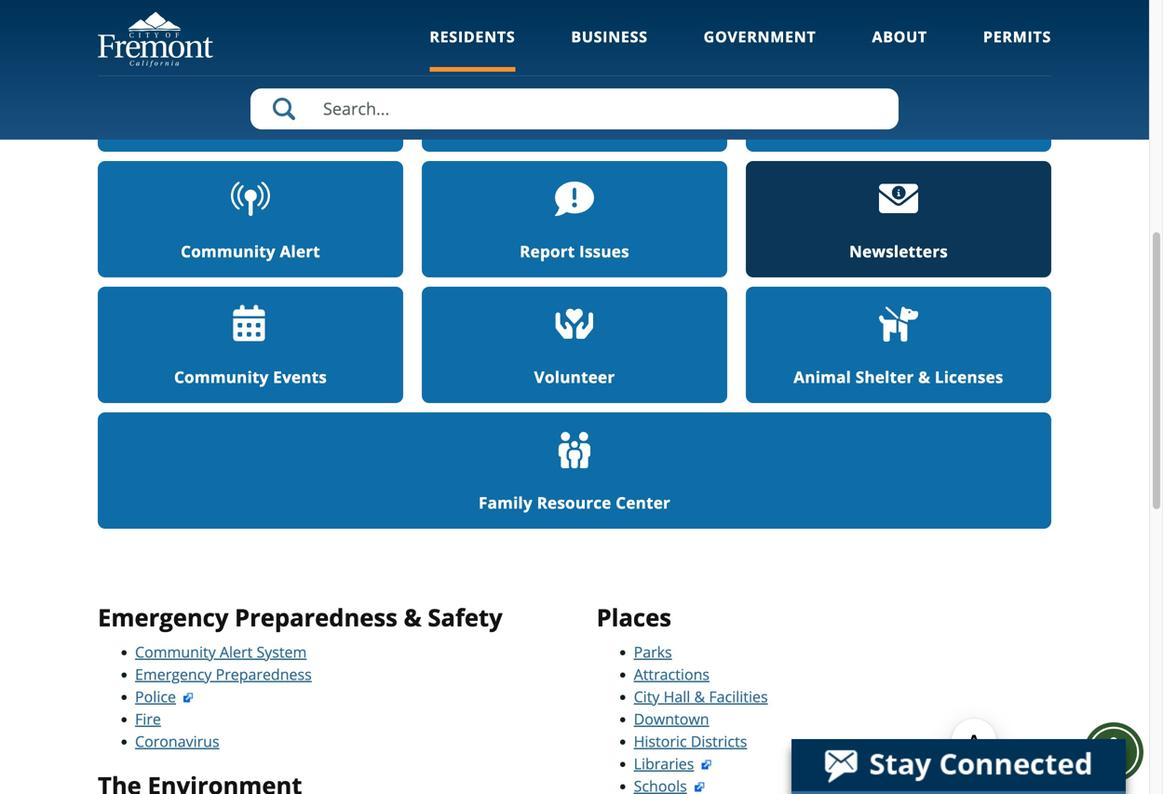 Task type: vqa. For each thing, say whether or not it's contained in the screenshot.
Alert within Emergency Preparedness & Safety Community Alert System Emergency Preparedness Police Fire Coronavirus
yes



Task type: locate. For each thing, give the bounding box(es) containing it.
& right hall at the bottom of the page
[[694, 687, 705, 707]]

parks inside 'link'
[[173, 115, 219, 137]]

1 vertical spatial parks
[[634, 642, 672, 662]]

community up 'police' link
[[135, 642, 216, 662]]

community
[[181, 241, 276, 262], [174, 367, 269, 388], [135, 642, 216, 662]]

community down communication tower with radiating signal icon
[[181, 241, 276, 262]]

safety
[[428, 601, 503, 634]]

preparedness up system
[[235, 601, 398, 634]]

1 vertical spatial alert
[[220, 642, 253, 662]]

preparedness down system
[[216, 665, 312, 685]]

residents
[[430, 27, 515, 47]]

&
[[223, 115, 235, 137], [919, 367, 931, 388], [404, 601, 422, 634], [694, 687, 705, 707]]

places
[[597, 601, 672, 634]]

newsletters
[[849, 241, 948, 262]]

dog leashed image
[[879, 307, 918, 342]]

resource
[[537, 492, 612, 514]]

government
[[704, 27, 816, 47]]

about
[[872, 27, 928, 47]]

family resource center
[[479, 492, 671, 514]]

emergency preparedness link
[[135, 665, 312, 685]]

parks
[[173, 115, 219, 137], [634, 642, 672, 662]]

1 vertical spatial community
[[174, 367, 269, 388]]

0 vertical spatial preparedness
[[235, 601, 398, 634]]

parks left recreation
[[173, 115, 219, 137]]

1 horizontal spatial parks
[[634, 642, 672, 662]]

& left safety
[[404, 601, 422, 634]]

1 vertical spatial emergency
[[135, 665, 212, 685]]

attractions link
[[634, 665, 710, 685]]

0 horizontal spatial alert
[[220, 642, 253, 662]]

city
[[634, 687, 660, 707]]

government link
[[704, 27, 816, 72]]

subscribe image
[[879, 184, 918, 213]]

1 vertical spatial preparedness
[[216, 665, 312, 685]]

report issues
[[520, 241, 629, 262]]

animal
[[794, 367, 851, 388]]

0 vertical spatial alert
[[280, 241, 320, 262]]

1 horizontal spatial alert
[[280, 241, 320, 262]]

alert
[[280, 241, 320, 262], [220, 642, 253, 662]]

issues
[[579, 241, 629, 262]]

community for community alert
[[181, 241, 276, 262]]

hall
[[664, 687, 691, 707]]

comment bubble with exclamation mark image
[[555, 182, 594, 216]]

community alert link
[[98, 161, 403, 277]]

libraries
[[634, 754, 694, 774]]

coronavirus
[[135, 732, 219, 752]]

stay connected image
[[792, 740, 1124, 792]]

community down calendar icon
[[174, 367, 269, 388]]

community inside community alert link
[[181, 241, 276, 262]]

city hall & facilities link
[[634, 687, 768, 707]]

& inside emergency preparedness & safety community alert system emergency preparedness police fire coronavirus
[[404, 601, 422, 634]]

recreation
[[240, 115, 328, 137]]

community for community events
[[174, 367, 269, 388]]

volunteer
[[534, 367, 615, 388]]

alert inside emergency preparedness & safety community alert system emergency preparedness police fire coronavirus
[[220, 642, 253, 662]]

2 vertical spatial community
[[135, 642, 216, 662]]

permits link
[[984, 27, 1052, 72]]

& right shelter
[[919, 367, 931, 388]]

calendar image
[[231, 305, 270, 344]]

& left recreation
[[223, 115, 235, 137]]

report
[[520, 241, 575, 262]]

community inside community events link
[[174, 367, 269, 388]]

parks inside "parks attractions city hall & facilities downtown historic districts libraries"
[[634, 642, 672, 662]]

& inside 'link'
[[223, 115, 235, 137]]

Search text field
[[251, 88, 899, 129]]

coronavirus link
[[135, 732, 219, 752]]

downtown
[[634, 709, 709, 729]]

response
[[902, 115, 979, 137]]

community events link
[[98, 287, 403, 403]]

parks for parks attractions city hall & facilities downtown historic districts libraries
[[634, 642, 672, 662]]

parks attractions city hall & facilities downtown historic districts libraries
[[634, 642, 768, 774]]

0 vertical spatial parks
[[173, 115, 219, 137]]

business link
[[571, 27, 648, 72]]

fire link
[[135, 709, 161, 729]]

homeless response
[[819, 115, 979, 137]]

emergency up community alert system link
[[98, 601, 229, 634]]

playground structure image
[[231, 53, 270, 93]]

housing
[[542, 115, 608, 137]]

preparedness
[[235, 601, 398, 634], [216, 665, 312, 685]]

person shelter image
[[879, 53, 918, 93]]

police
[[135, 687, 176, 707]]

0 vertical spatial community
[[181, 241, 276, 262]]

parks up the attractions
[[634, 642, 672, 662]]

community alert system link
[[135, 642, 307, 662]]

shelter
[[856, 367, 914, 388]]

emergency
[[98, 601, 229, 634], [135, 665, 212, 685]]

libraries link
[[634, 754, 713, 774]]

emergency up 'police' link
[[135, 665, 212, 685]]

districts
[[691, 732, 747, 752]]

0 horizontal spatial parks
[[173, 115, 219, 137]]



Task type: describe. For each thing, give the bounding box(es) containing it.
events
[[273, 367, 327, 388]]

business
[[571, 27, 648, 47]]

parks & recreation link
[[98, 35, 403, 152]]

communication tower with radiating signal image
[[231, 181, 270, 216]]

newsletters link
[[746, 161, 1052, 277]]

community events
[[174, 367, 327, 388]]

police link
[[135, 687, 195, 707]]

emergency preparedness & safety community alert system emergency preparedness police fire coronavirus
[[98, 601, 503, 752]]

system
[[257, 642, 307, 662]]

permits
[[984, 27, 1052, 47]]

volunteer link
[[422, 287, 727, 403]]

homeless
[[819, 115, 897, 137]]

parks & recreation
[[173, 115, 328, 137]]

attractions
[[634, 665, 710, 685]]

0 vertical spatial emergency
[[98, 601, 229, 634]]

report issues link
[[422, 161, 727, 277]]

family
[[479, 492, 533, 514]]

community alert
[[181, 241, 320, 262]]

residents link
[[430, 27, 515, 72]]

licenses
[[935, 367, 1004, 388]]

parks for parks & recreation
[[173, 115, 219, 137]]

family image
[[555, 431, 594, 470]]

historic districts link
[[634, 732, 747, 752]]

animal shelter & licenses
[[794, 367, 1004, 388]]

historic
[[634, 732, 687, 752]]

community inside emergency preparedness & safety community alert system emergency preparedness police fire coronavirus
[[135, 642, 216, 662]]

parks link
[[634, 642, 672, 662]]

center
[[616, 492, 671, 514]]

fire
[[135, 709, 161, 729]]

facilities
[[709, 687, 768, 707]]

homeless response link
[[746, 35, 1052, 152]]

house and apartment buiding image
[[555, 53, 594, 93]]

downtown link
[[634, 709, 709, 729]]

about link
[[872, 27, 928, 72]]

hands holding heart image
[[555, 308, 594, 341]]

housing link
[[422, 35, 727, 152]]

& inside "parks attractions city hall & facilities downtown historic districts libraries"
[[694, 687, 705, 707]]

family resource center link
[[98, 413, 1052, 529]]

animal shelter & licenses link
[[746, 287, 1052, 403]]



